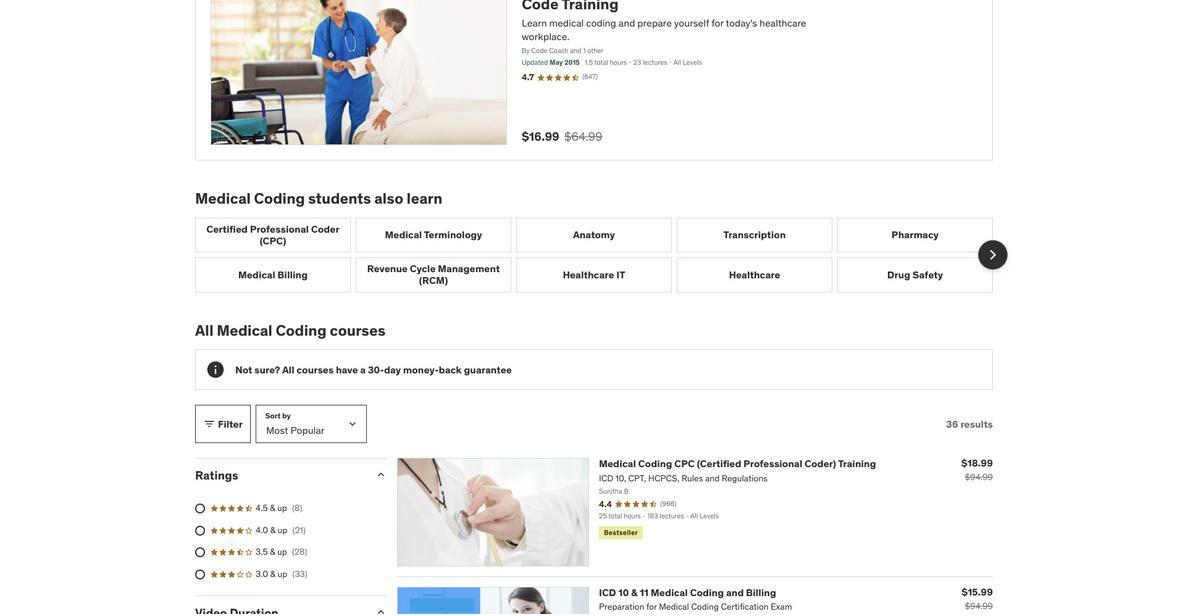 Task type: locate. For each thing, give the bounding box(es) containing it.
next image
[[984, 245, 1004, 265]]

2 up from the top
[[278, 525, 288, 536]]

& right 4.0
[[270, 525, 276, 536]]

& for 4.5
[[270, 503, 275, 514]]

management
[[438, 263, 500, 275]]

medical for medical coding students also learn
[[195, 189, 251, 208]]

1.5 total hours
[[585, 58, 627, 67]]

1.5
[[585, 58, 593, 67]]

sure?
[[255, 364, 280, 376]]

all levels
[[674, 58, 703, 67]]

1 vertical spatial all
[[195, 321, 214, 340]]

1 up from the top
[[277, 503, 287, 514]]

(647)
[[583, 73, 598, 81]]

10
[[619, 587, 629, 600]]

1 healthcare from the left
[[563, 269, 615, 281]]

total
[[595, 58, 609, 67]]

not sure? all courses have a 30-day money-back guarantee
[[235, 364, 512, 376]]

courses left have
[[297, 364, 334, 376]]

filter button
[[195, 406, 251, 444]]

professional
[[250, 223, 309, 235], [744, 458, 803, 471]]

2 healthcare from the left
[[729, 269, 781, 281]]

healthcare down transcription link
[[729, 269, 781, 281]]

healthcare
[[563, 269, 615, 281], [729, 269, 781, 281]]

1 vertical spatial $94.99
[[966, 601, 994, 613]]

1 vertical spatial small image
[[375, 607, 387, 615]]

revenue
[[367, 263, 408, 275]]

$94.99
[[966, 472, 994, 483], [966, 601, 994, 613]]

for
[[712, 17, 724, 29]]

2 vertical spatial all
[[282, 364, 295, 376]]

3.0
[[256, 569, 268, 580]]

$94.99 inside $15.99 $94.99
[[966, 601, 994, 613]]

billing
[[278, 269, 308, 281], [747, 587, 777, 600]]

courses
[[330, 321, 386, 340], [297, 364, 334, 376]]

other
[[588, 46, 604, 55]]

1 horizontal spatial and
[[619, 17, 636, 29]]

& for 3.5
[[270, 547, 275, 558]]

& right 3.0
[[270, 569, 276, 580]]

and
[[619, 17, 636, 29], [570, 46, 582, 55], [727, 587, 744, 600]]

anatomy
[[573, 229, 615, 241]]

certified professional coder (cpc) link
[[195, 218, 351, 253]]

healthcare link
[[677, 258, 833, 293]]

2 horizontal spatial all
[[674, 58, 682, 67]]

1 vertical spatial and
[[570, 46, 582, 55]]

healthcare for healthcare it
[[563, 269, 615, 281]]

up
[[277, 503, 287, 514], [278, 525, 288, 536], [277, 547, 287, 558], [278, 569, 288, 580]]

transcription link
[[677, 218, 833, 253]]

(cpc)
[[260, 235, 286, 247]]

professional inside certified professional coder (cpc)
[[250, 223, 309, 235]]

billing inside carousel element
[[278, 269, 308, 281]]

medical
[[550, 17, 584, 29]]

drug safety link
[[838, 258, 994, 293]]

all for all levels
[[674, 58, 682, 67]]

1 horizontal spatial professional
[[744, 458, 803, 471]]

0 vertical spatial small image
[[375, 469, 387, 482]]

0 vertical spatial professional
[[250, 223, 309, 235]]

3.0 & up (33)
[[256, 569, 308, 580]]

0 horizontal spatial all
[[195, 321, 214, 340]]

hours
[[610, 58, 627, 67]]

coder
[[311, 223, 340, 235]]

medical for medical terminology
[[385, 229, 422, 241]]

healthcare inside 'link'
[[729, 269, 781, 281]]

1 $94.99 from the top
[[966, 472, 994, 483]]

medical coding  cpc (certified professional coder) training link
[[599, 458, 877, 471]]

$94.99 down $18.99
[[966, 472, 994, 483]]

cpc
[[675, 458, 695, 471]]

drug safety
[[888, 269, 944, 281]]

2 small image from the top
[[375, 607, 387, 615]]

terminology
[[424, 229, 482, 241]]

up left (8)
[[277, 503, 287, 514]]

workplace.
[[522, 30, 570, 43]]

& right 3.5
[[270, 547, 275, 558]]

cycle
[[410, 263, 436, 275]]

medical for medical billing
[[238, 269, 275, 281]]

0 vertical spatial billing
[[278, 269, 308, 281]]

healthcare it
[[563, 269, 626, 281]]

0 horizontal spatial billing
[[278, 269, 308, 281]]

(21)
[[293, 525, 306, 536]]

0 vertical spatial $94.99
[[966, 472, 994, 483]]

$94.99 inside $18.99 $94.99
[[966, 472, 994, 483]]

1 vertical spatial professional
[[744, 458, 803, 471]]

results
[[961, 418, 994, 431]]

revenue cycle management (rcm) link
[[356, 258, 512, 293]]

11
[[640, 587, 649, 600]]

$94.99 for $15.99
[[966, 601, 994, 613]]

by
[[522, 46, 530, 55]]

certified
[[207, 223, 248, 235]]

up left (28)
[[277, 547, 287, 558]]

medical coding  cpc (certified professional coder) training
[[599, 458, 877, 471]]

small image
[[375, 469, 387, 482], [375, 607, 387, 615]]

0 horizontal spatial professional
[[250, 223, 309, 235]]

0 vertical spatial all
[[674, 58, 682, 67]]

all for all medical coding courses
[[195, 321, 214, 340]]

coach
[[549, 46, 569, 55]]

3.5 & up (28)
[[256, 547, 307, 558]]

4 up from the top
[[278, 569, 288, 580]]

1 horizontal spatial healthcare
[[729, 269, 781, 281]]

23 lectures
[[634, 58, 668, 67]]

medical terminology link
[[356, 218, 512, 253]]

professional left coder)
[[744, 458, 803, 471]]

&
[[270, 503, 275, 514], [270, 525, 276, 536], [270, 547, 275, 558], [270, 569, 276, 580], [632, 587, 638, 600]]

(certified
[[697, 458, 742, 471]]

& for 4.0
[[270, 525, 276, 536]]

professional left coder
[[250, 223, 309, 235]]

courses for coding
[[330, 321, 386, 340]]

healthcare left it
[[563, 269, 615, 281]]

1 vertical spatial courses
[[297, 364, 334, 376]]

medical billing link
[[195, 258, 351, 293]]

$94.99 for $18.99
[[966, 472, 994, 483]]

$94.99 down $15.99
[[966, 601, 994, 613]]

1 vertical spatial billing
[[747, 587, 777, 600]]

courses up 'a'
[[330, 321, 386, 340]]

small image
[[203, 419, 216, 431]]

& right 4.5
[[270, 503, 275, 514]]

courses for all
[[297, 364, 334, 376]]

2 vertical spatial and
[[727, 587, 744, 600]]

coding
[[254, 189, 305, 208], [276, 321, 327, 340], [639, 458, 673, 471], [691, 587, 724, 600]]

drug
[[888, 269, 911, 281]]

2 $94.99 from the top
[[966, 601, 994, 613]]

not
[[235, 364, 252, 376]]

code
[[532, 46, 548, 55]]

0 horizontal spatial healthcare
[[563, 269, 615, 281]]

also
[[375, 189, 404, 208]]

(28)
[[292, 547, 307, 558]]

30-
[[368, 364, 384, 376]]

safety
[[913, 269, 944, 281]]

up left (21)
[[278, 525, 288, 536]]

36 results
[[947, 418, 994, 431]]

filter
[[218, 418, 243, 431]]

0 vertical spatial courses
[[330, 321, 386, 340]]

carousel element
[[195, 218, 1009, 293]]

1 horizontal spatial billing
[[747, 587, 777, 600]]

$18.99 $94.99
[[962, 458, 994, 483]]

3 up from the top
[[277, 547, 287, 558]]

up left (33)
[[278, 569, 288, 580]]



Task type: describe. For each thing, give the bounding box(es) containing it.
23
[[634, 58, 642, 67]]

all medical coding courses
[[195, 321, 386, 340]]

4.5
[[256, 503, 268, 514]]

ratings
[[195, 469, 239, 483]]

up for 3.5 & up
[[277, 547, 287, 558]]

$15.99
[[962, 587, 994, 599]]

back
[[439, 364, 462, 376]]

2015
[[565, 58, 580, 67]]

icd 10 & 11 medical coding and billing
[[599, 587, 777, 600]]

$16.99
[[522, 129, 560, 144]]

students
[[308, 189, 371, 208]]

medical coding students also learn
[[195, 189, 443, 208]]

transcription
[[724, 229, 786, 241]]

coder)
[[805, 458, 837, 471]]

(rcm)
[[419, 275, 448, 287]]

healthcare it link
[[517, 258, 672, 293]]

36
[[947, 418, 959, 431]]

4.7
[[522, 72, 535, 83]]

training
[[839, 458, 877, 471]]

pharmacy link
[[838, 218, 994, 253]]

may
[[550, 58, 563, 67]]

1
[[583, 46, 586, 55]]

1 small image from the top
[[375, 469, 387, 482]]

money-
[[403, 364, 439, 376]]

3.5
[[256, 547, 268, 558]]

prepare
[[638, 17, 672, 29]]

0 horizontal spatial and
[[570, 46, 582, 55]]

(33)
[[293, 569, 308, 580]]

revenue cycle management (rcm)
[[367, 263, 500, 287]]

up for 4.5 & up
[[277, 503, 287, 514]]

$16.99 $64.99
[[522, 129, 603, 144]]

2 horizontal spatial and
[[727, 587, 744, 600]]

guarantee
[[464, 364, 512, 376]]

up for 3.0 & up
[[278, 569, 288, 580]]

ratings button
[[195, 469, 365, 483]]

have
[[336, 364, 358, 376]]

certified professional coder (cpc)
[[207, 223, 340, 247]]

$15.99 $94.99
[[962, 587, 994, 613]]

1 horizontal spatial all
[[282, 364, 295, 376]]

medical terminology
[[385, 229, 482, 241]]

& for 3.0
[[270, 569, 276, 580]]

healthcare
[[760, 17, 807, 29]]

up for 4.0 & up
[[278, 525, 288, 536]]

yourself
[[675, 17, 710, 29]]

day
[[384, 364, 401, 376]]

coding
[[587, 17, 617, 29]]

$64.99
[[565, 129, 603, 144]]

icd
[[599, 587, 617, 600]]

medical for medical coding  cpc (certified professional coder) training
[[599, 458, 637, 471]]

$18.99
[[962, 458, 994, 470]]

4.0 & up (21)
[[256, 525, 306, 536]]

36 results status
[[947, 418, 994, 431]]

(8)
[[292, 503, 302, 514]]

& left '11'
[[632, 587, 638, 600]]

levels
[[683, 58, 703, 67]]

4.0
[[256, 525, 268, 536]]

medical billing
[[238, 269, 308, 281]]

healthcare for healthcare
[[729, 269, 781, 281]]

learn medical coding and prepare yourself for today's healthcare workplace. by code coach and 1 other
[[522, 17, 807, 55]]

icd 10 & 11 medical coding and billing link
[[599, 587, 777, 600]]

it
[[617, 269, 626, 281]]

updated
[[522, 58, 548, 67]]

0 vertical spatial and
[[619, 17, 636, 29]]

a
[[360, 364, 366, 376]]

updated may 2015
[[522, 58, 580, 67]]

learn
[[522, 17, 547, 29]]

anatomy link
[[517, 218, 672, 253]]

4.5 & up (8)
[[256, 503, 302, 514]]

learn
[[407, 189, 443, 208]]

today's
[[726, 17, 758, 29]]



Task type: vqa. For each thing, say whether or not it's contained in the screenshot.
$19.99
no



